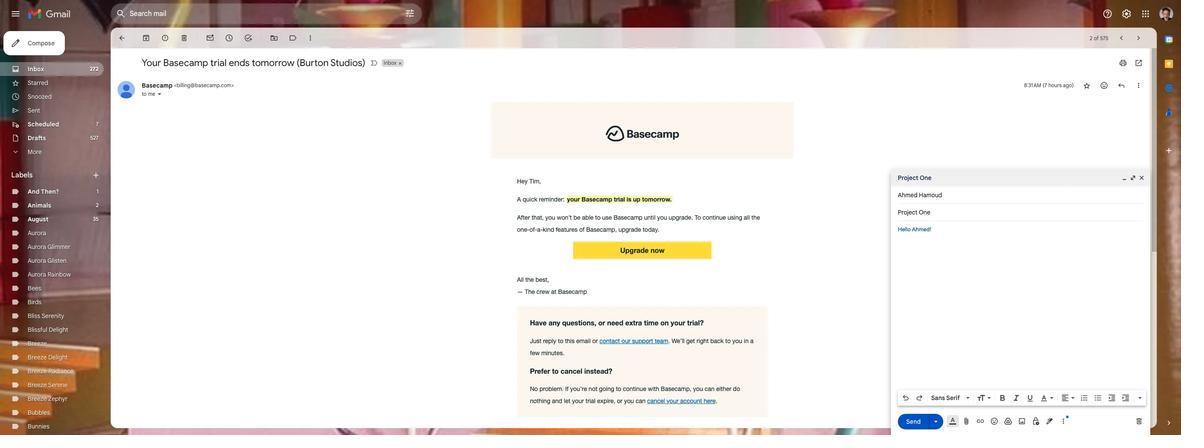 Task type: locate. For each thing, give the bounding box(es) containing it.
2 left 575
[[1090, 35, 1093, 41]]

aurora glimmer
[[28, 243, 71, 251]]

back to inbox image
[[118, 34, 126, 42]]

basecamp up the show details icon
[[142, 82, 173, 90]]

continue inside after that, you won't be able to use basecamp until you upgrade. to continue     using all the one-of-a-kind features of basecamp, upgrade today.
[[703, 215, 726, 222]]

bliss serenity link
[[28, 313, 64, 320]]

formatting options toolbar
[[898, 391, 1146, 406]]

0 vertical spatial 2
[[1090, 35, 1093, 41]]

blissful delight link
[[28, 326, 68, 334]]

drafts
[[28, 134, 46, 142]]

trial down not
[[586, 398, 596, 405]]

of left 575
[[1094, 35, 1099, 41]]

trial
[[210, 57, 227, 69], [614, 196, 625, 203], [586, 398, 596, 405]]

scheduled link
[[28, 121, 59, 128]]

questions,
[[562, 319, 596, 327]]

ends
[[229, 57, 250, 69]]

blissful
[[28, 326, 47, 334]]

0 vertical spatial continue
[[703, 215, 726, 222]]

inbox inside button
[[384, 60, 397, 66]]

delight down serenity
[[49, 326, 68, 334]]

trial left is
[[614, 196, 625, 203]]

and then? link
[[28, 188, 59, 196]]

1 vertical spatial continue
[[623, 386, 646, 393]]

do
[[733, 386, 740, 393]]

or left need
[[598, 319, 605, 327]]

reply
[[543, 338, 556, 345]]

basecamp image
[[602, 122, 683, 145]]

trial left ends
[[210, 57, 227, 69]]

inbox inside labels navigation
[[28, 65, 44, 73]]

to me
[[142, 91, 155, 97]]

you left 'in'
[[733, 338, 742, 345]]

this
[[565, 338, 575, 345]]

older image
[[1135, 34, 1143, 42]]

can right expire,
[[636, 398, 646, 405]]

0 horizontal spatial .
[[668, 338, 670, 345]]

breeze link
[[28, 340, 47, 348]]

contact our support team link
[[600, 338, 668, 345]]

to left use
[[595, 215, 601, 222]]

redo ‪(⌘y)‬ image
[[915, 394, 924, 403]]

delight for breeze delight
[[48, 354, 68, 362]]

send
[[906, 418, 921, 426]]

a
[[750, 338, 754, 345]]

you right expire,
[[624, 398, 634, 405]]

breeze down "blissful"
[[28, 340, 47, 348]]

aurora down august
[[28, 230, 46, 237]]

1 vertical spatial basecamp,
[[661, 386, 692, 393]]

hey
[[517, 178, 528, 185]]

or right expire,
[[617, 398, 623, 405]]

archive image
[[142, 34, 150, 42]]

right
[[697, 338, 709, 345]]

1 vertical spatial cancel
[[647, 398, 665, 405]]

ago)
[[1063, 82, 1074, 89]]

— the crew at basecamp
[[517, 289, 587, 296]]

inbox link
[[28, 65, 44, 73]]

2 breeze from the top
[[28, 354, 47, 362]]

a quick reminder: your basecamp trial is up tomorrow.
[[517, 196, 672, 203]]

drafts link
[[28, 134, 46, 142]]

basecamp inside after that, you won't be able to use basecamp until you upgrade. to continue     using all the one-of-a-kind features of basecamp, upgrade today.
[[614, 215, 643, 222]]

to inside .           we'll get right back to you in a few minutes.
[[725, 338, 731, 345]]

hello ahmed!
[[898, 227, 932, 233]]

to right going
[[616, 386, 621, 393]]

more options image
[[1061, 418, 1066, 426]]

1 vertical spatial of
[[579, 227, 585, 234]]

show details image
[[157, 92, 162, 97]]

kind
[[543, 227, 554, 234]]

2 for 2 of 575
[[1090, 35, 1093, 41]]

inbox right studios)
[[384, 60, 397, 66]]

after
[[517, 215, 530, 222]]

4 breeze from the top
[[28, 382, 47, 390]]

breeze up breeze serene
[[28, 368, 47, 376]]

1 horizontal spatial cancel
[[647, 398, 665, 405]]

toggle confidential mode image
[[1032, 418, 1040, 426]]

bunnies
[[28, 423, 50, 431]]

your right let at the bottom left of page
[[572, 398, 584, 405]]

me
[[148, 91, 155, 97]]

and
[[28, 188, 39, 196]]

project one
[[898, 174, 932, 182]]

of-
[[530, 227, 537, 234]]

nothing
[[530, 398, 550, 405]]

2 horizontal spatial or
[[617, 398, 623, 405]]

0 horizontal spatial the
[[525, 277, 534, 284]]

august link
[[28, 216, 48, 224]]

basecamp up the upgrade
[[614, 215, 643, 222]]

aurora link
[[28, 230, 46, 237]]

2 down 1
[[96, 202, 99, 209]]

sent link
[[28, 107, 40, 115]]

you up account
[[693, 386, 703, 393]]

inbox
[[384, 60, 397, 66], [28, 65, 44, 73]]

1 vertical spatial or
[[592, 338, 598, 345]]

best,
[[536, 277, 549, 284]]

delight up radiance
[[48, 354, 68, 362]]

1 horizontal spatial the
[[752, 215, 760, 222]]

more formatting options image
[[1136, 394, 1145, 403]]

labels navigation
[[0, 28, 111, 436]]

ahmed hamoud
[[898, 192, 942, 199]]

0 vertical spatial .
[[668, 338, 670, 345]]

the inside after that, you won't be able to use basecamp until you upgrade. to continue     using all the one-of-a-kind features of basecamp, upgrade today.
[[752, 215, 760, 222]]

4 aurora from the top
[[28, 271, 46, 279]]

0 vertical spatial the
[[752, 215, 760, 222]]

0 horizontal spatial continue
[[623, 386, 646, 393]]

basecamp,
[[586, 227, 617, 234], [661, 386, 692, 393]]

aurora
[[28, 230, 46, 237], [28, 243, 46, 251], [28, 257, 46, 265], [28, 271, 46, 279]]

can
[[705, 386, 715, 393], [636, 398, 646, 405]]

undo ‪(⌘z)‬ image
[[902, 394, 910, 403]]

1 breeze from the top
[[28, 340, 47, 348]]

after that, you won't be able to use basecamp until you upgrade. to continue     using all the one-of-a-kind features of basecamp, upgrade today.
[[517, 215, 760, 234]]

0 vertical spatial trial
[[210, 57, 227, 69]]

breeze for the breeze link
[[28, 340, 47, 348]]

you inside .           we'll get right back to you in a few minutes.
[[733, 338, 742, 345]]

basecamp, up cancel your account here link
[[661, 386, 692, 393]]

1 horizontal spatial can
[[705, 386, 715, 393]]

inbox up starred
[[28, 65, 44, 73]]

aurora down aurora glimmer
[[28, 257, 46, 265]]

0 horizontal spatial of
[[579, 227, 585, 234]]

you right until in the right of the page
[[657, 215, 667, 222]]

aurora glisten link
[[28, 257, 66, 265]]

5 breeze from the top
[[28, 396, 47, 403]]

1 horizontal spatial .
[[716, 398, 717, 405]]

aurora for aurora rainbow
[[28, 271, 46, 279]]

0 vertical spatial delight
[[49, 326, 68, 334]]

1 horizontal spatial basecamp,
[[661, 386, 692, 393]]

hamoud
[[919, 192, 942, 199]]

numbered list ‪(⌘⇧7)‬ image
[[1080, 394, 1089, 403]]

2 inside labels navigation
[[96, 202, 99, 209]]

breeze up bubbles
[[28, 396, 47, 403]]

3 aurora from the top
[[28, 257, 46, 265]]

aurora up bees at the left of the page
[[28, 271, 46, 279]]

1 vertical spatial 2
[[96, 202, 99, 209]]

a
[[517, 196, 521, 203]]

main menu image
[[10, 9, 21, 19]]

trial inside no problem. if you're not going to continue with basecamp, you can either           do nothing and let your trial expire, or you           can
[[586, 398, 596, 405]]

1
[[97, 189, 99, 195]]

2 aurora from the top
[[28, 243, 46, 251]]

the right the all
[[525, 277, 534, 284]]

1 vertical spatial delight
[[48, 354, 68, 362]]

insert files using drive image
[[1004, 418, 1013, 426]]

or right email
[[592, 338, 598, 345]]

aurora down aurora link
[[28, 243, 46, 251]]

0 vertical spatial cancel
[[561, 367, 583, 376]]

labels heading
[[11, 171, 92, 180]]

0 vertical spatial or
[[598, 319, 605, 327]]

birds link
[[28, 299, 42, 307]]

2 horizontal spatial trial
[[614, 196, 625, 203]]

now
[[651, 247, 665, 255]]

breeze for breeze delight
[[28, 354, 47, 362]]

you up the kind
[[545, 215, 555, 222]]

2 vertical spatial or
[[617, 398, 623, 405]]

1 horizontal spatial inbox
[[384, 60, 397, 66]]

Search mail text field
[[130, 10, 381, 18]]

1 horizontal spatial continue
[[703, 215, 726, 222]]

have any questions, or need extra time on your trial?
[[530, 319, 704, 327]]

all
[[517, 277, 524, 284]]

search mail image
[[113, 6, 129, 22]]

1 vertical spatial can
[[636, 398, 646, 405]]

breeze delight link
[[28, 354, 68, 362]]

272
[[90, 66, 99, 72]]

the
[[752, 215, 760, 222], [525, 277, 534, 284]]

account
[[680, 398, 702, 405]]

basecamp up "able"
[[582, 196, 612, 203]]

can up here
[[705, 386, 715, 393]]

None search field
[[111, 3, 422, 24]]

birds
[[28, 299, 42, 307]]

breeze
[[28, 340, 47, 348], [28, 354, 47, 362], [28, 368, 47, 376], [28, 382, 47, 390], [28, 396, 47, 403]]

no problem. if you're not going to continue with basecamp, you can either           do nothing and let your trial expire, or you           can
[[530, 386, 740, 405]]

aurora for aurora glisten
[[28, 257, 46, 265]]

of down be
[[579, 227, 585, 234]]

0 vertical spatial basecamp,
[[586, 227, 617, 234]]

1 horizontal spatial or
[[598, 319, 605, 327]]

0 vertical spatial of
[[1094, 35, 1099, 41]]

527
[[90, 135, 99, 141]]

tomorrow.
[[642, 196, 672, 203]]

tab list
[[1157, 28, 1181, 405]]

1 vertical spatial the
[[525, 277, 534, 284]]

insert link ‪(⌘k)‬ image
[[976, 418, 985, 426]]

.
[[668, 338, 670, 345], [716, 398, 717, 405]]

discard draft ‪(⌘⇧d)‬ image
[[1135, 418, 1144, 426]]

move to image
[[270, 34, 278, 42]]

continue right to
[[703, 215, 726, 222]]

project one dialog
[[891, 169, 1151, 436]]

of inside after that, you won't be able to use basecamp until you upgrade. to continue     using all the one-of-a-kind features of basecamp, upgrade today.
[[579, 227, 585, 234]]

>
[[231, 82, 234, 89]]

reminder:
[[539, 196, 565, 203]]

breeze up breeze zephyr link
[[28, 382, 47, 390]]

1 horizontal spatial trial
[[586, 398, 596, 405]]

delete image
[[180, 34, 189, 42]]

the right all
[[752, 215, 760, 222]]

cancel up "if"
[[561, 367, 583, 376]]

breeze for breeze zephyr
[[28, 396, 47, 403]]

inbox for inbox button
[[384, 60, 397, 66]]

insert photo image
[[1018, 418, 1026, 426]]

labels image
[[289, 34, 297, 42]]

cancel down with
[[647, 398, 665, 405]]

and
[[552, 398, 562, 405]]

to right back
[[725, 338, 731, 345]]

a-
[[537, 227, 543, 234]]

1 horizontal spatial 2
[[1090, 35, 1093, 41]]

0 horizontal spatial inbox
[[28, 65, 44, 73]]

basecamp, inside no problem. if you're not going to continue with basecamp, you can either           do nothing and let your trial expire, or you           can
[[661, 386, 692, 393]]

time
[[644, 319, 659, 327]]

serif
[[947, 395, 960, 403]]

tim,
[[529, 178, 541, 185]]

0 vertical spatial can
[[705, 386, 715, 393]]

to left me
[[142, 91, 147, 97]]

your up be
[[567, 196, 580, 203]]

continue left with
[[623, 386, 646, 393]]

quick
[[523, 196, 537, 203]]

1 aurora from the top
[[28, 230, 46, 237]]

to inside after that, you won't be able to use basecamp until you upgrade. to continue     using all the one-of-a-kind features of basecamp, upgrade today.
[[595, 215, 601, 222]]

. left we'll
[[668, 338, 670, 345]]

0 horizontal spatial can
[[636, 398, 646, 405]]

upgrade
[[620, 247, 649, 255]]

indent less ‪(⌘[)‬ image
[[1108, 394, 1116, 403]]

breeze down the breeze link
[[28, 354, 47, 362]]

. down either
[[716, 398, 717, 405]]

0 horizontal spatial basecamp,
[[586, 227, 617, 234]]

3 breeze from the top
[[28, 368, 47, 376]]

august
[[28, 216, 48, 224]]

to right prefer
[[552, 367, 559, 376]]

then?
[[41, 188, 59, 196]]

insert emoji ‪(⌘⇧2)‬ image
[[990, 418, 999, 426]]

basecamp, down use
[[586, 227, 617, 234]]

hello
[[898, 227, 911, 233]]

compose
[[28, 39, 55, 47]]

hours
[[1049, 82, 1062, 89]]

2 vertical spatial trial
[[586, 398, 596, 405]]

0 horizontal spatial 2
[[96, 202, 99, 209]]

to inside no problem. if you're not going to continue with basecamp, you can either           do nothing and let your trial expire, or you           can
[[616, 386, 621, 393]]

italic ‪(⌘i)‬ image
[[1012, 394, 1021, 403]]

bliss serenity
[[28, 313, 64, 320]]



Task type: vqa. For each thing, say whether or not it's contained in the screenshot.
Promotions
no



Task type: describe. For each thing, give the bounding box(es) containing it.
today.
[[643, 227, 659, 234]]

minimize image
[[1121, 175, 1128, 182]]

all the best,
[[517, 277, 549, 284]]

sent
[[28, 107, 40, 115]]

prefer to cancel instead?
[[530, 367, 612, 376]]

tomorrow
[[252, 57, 294, 69]]

your right on
[[671, 319, 685, 327]]

glisten
[[47, 257, 66, 265]]

upgrade now
[[620, 247, 665, 255]]

basecamp, inside after that, you won't be able to use basecamp until you upgrade. to continue     using all the one-of-a-kind features of basecamp, upgrade today.
[[586, 227, 617, 234]]

breeze serene link
[[28, 382, 68, 390]]

0 horizontal spatial trial
[[210, 57, 227, 69]]

2 for 2
[[96, 202, 99, 209]]

not starred image
[[1083, 81, 1091, 90]]

add to tasks image
[[244, 34, 253, 42]]

animals link
[[28, 202, 51, 210]]

settings image
[[1122, 9, 1132, 19]]

Subject field
[[898, 208, 1144, 217]]

. inside .           we'll get right back to you in a few minutes.
[[668, 338, 670, 345]]

close image
[[1138, 175, 1145, 182]]

insert signature image
[[1046, 418, 1054, 426]]

your inside no problem. if you're not going to continue with basecamp, you can either           do nothing and let your trial expire, or you           can
[[572, 398, 584, 405]]

bubbles link
[[28, 409, 50, 417]]

serene
[[48, 382, 68, 390]]

all
[[744, 215, 750, 222]]

is
[[627, 196, 632, 203]]

gmail image
[[28, 5, 75, 22]]

project
[[898, 174, 918, 182]]

breeze for breeze serene
[[28, 382, 47, 390]]

aurora glisten
[[28, 257, 66, 265]]

using
[[728, 215, 742, 222]]

starred
[[28, 79, 48, 87]]

instead?
[[584, 367, 612, 376]]

aurora rainbow link
[[28, 271, 71, 279]]

inbox button
[[382, 59, 397, 67]]

aurora glimmer link
[[28, 243, 71, 251]]

minutes.
[[541, 350, 565, 357]]

0 horizontal spatial cancel
[[561, 367, 583, 376]]

up
[[633, 196, 641, 203]]

support image
[[1103, 9, 1113, 19]]

1 vertical spatial trial
[[614, 196, 625, 203]]

won't
[[557, 215, 572, 222]]

snoozed link
[[28, 93, 52, 101]]

glimmer
[[47, 243, 71, 251]]

—
[[517, 289, 523, 296]]

underline ‪(⌘u)‬ image
[[1026, 395, 1035, 403]]

basecamp cell
[[142, 82, 234, 90]]

bold ‪(⌘b)‬ image
[[998, 394, 1007, 403]]

crew
[[537, 289, 550, 296]]

8:31 am (7 hours ago)
[[1024, 82, 1074, 89]]

trial?
[[687, 319, 704, 327]]

to left this
[[558, 338, 563, 345]]

expire,
[[597, 398, 615, 405]]

Not starred checkbox
[[1083, 81, 1091, 90]]

starred link
[[28, 79, 48, 87]]

basecamp up the basecamp < billing@basecamp.com >
[[163, 57, 208, 69]]

sans
[[931, 395, 945, 403]]

features
[[556, 227, 578, 234]]

aurora for aurora glimmer
[[28, 243, 46, 251]]

newer image
[[1117, 34, 1126, 42]]

bliss
[[28, 313, 40, 320]]

575
[[1100, 35, 1109, 41]]

radiance
[[48, 368, 74, 376]]

able
[[582, 215, 594, 222]]

one-
[[517, 227, 530, 234]]

your basecamp trial ends tomorrow (burton studios)
[[142, 57, 365, 69]]

use
[[602, 215, 612, 222]]

snooze image
[[225, 34, 233, 42]]

extra
[[625, 319, 642, 327]]

get
[[686, 338, 695, 345]]

at
[[551, 289, 556, 296]]

the
[[525, 289, 535, 296]]

1 horizontal spatial of
[[1094, 35, 1099, 41]]

one
[[920, 174, 932, 182]]

inbox for inbox link
[[28, 65, 44, 73]]

no
[[530, 386, 538, 393]]

just
[[530, 338, 542, 345]]

to
[[695, 215, 701, 222]]

your left account
[[667, 398, 679, 405]]

indent more ‪(⌘])‬ image
[[1122, 394, 1130, 403]]

delight for blissful delight
[[49, 326, 68, 334]]

any
[[549, 319, 560, 327]]

breeze zephyr
[[28, 396, 67, 403]]

more send options image
[[932, 418, 940, 427]]

ahmed!
[[912, 227, 932, 233]]

more email options image
[[306, 34, 315, 42]]

sans serif option
[[930, 394, 965, 403]]

compose button
[[3, 31, 65, 55]]

rainbow
[[48, 271, 71, 279]]

pop out image
[[1130, 175, 1137, 182]]

zephyr
[[48, 396, 67, 403]]

be
[[574, 215, 580, 222]]

or inside no problem. if you're not going to continue with basecamp, you can either           do nothing and let your trial expire, or you           can
[[617, 398, 623, 405]]

(7
[[1043, 82, 1047, 89]]

studios)
[[331, 57, 365, 69]]

billing@basecamp.com
[[177, 82, 231, 89]]

0 horizontal spatial or
[[592, 338, 598, 345]]

continue inside no problem. if you're not going to continue with basecamp, you can either           do nothing and let your trial expire, or you           can
[[623, 386, 646, 393]]

snoozed
[[28, 93, 52, 101]]

8:31 am (7 hours ago) cell
[[1024, 81, 1074, 90]]

(burton
[[297, 57, 329, 69]]

cancel your account here link
[[647, 398, 716, 405]]

you're
[[570, 386, 587, 393]]

breeze for breeze radiance
[[28, 368, 47, 376]]

advanced search options image
[[401, 5, 419, 22]]

bees link
[[28, 285, 41, 293]]

1 vertical spatial .
[[716, 398, 717, 405]]

attach files image
[[963, 418, 971, 426]]

hey tim,
[[517, 178, 541, 185]]

scheduled
[[28, 121, 59, 128]]

upgrade
[[619, 227, 641, 234]]

on
[[661, 319, 669, 327]]

bulleted list ‪(⌘⇧8)‬ image
[[1094, 394, 1103, 403]]

Message Body text field
[[898, 226, 1144, 388]]

.           we'll get right back to you in a few minutes.
[[530, 338, 754, 357]]

breeze serene
[[28, 382, 68, 390]]

and then?
[[28, 188, 59, 196]]

need
[[607, 319, 624, 327]]

report spam image
[[161, 34, 169, 42]]

aurora for aurora link
[[28, 230, 46, 237]]

basecamp right at
[[558, 289, 587, 296]]



